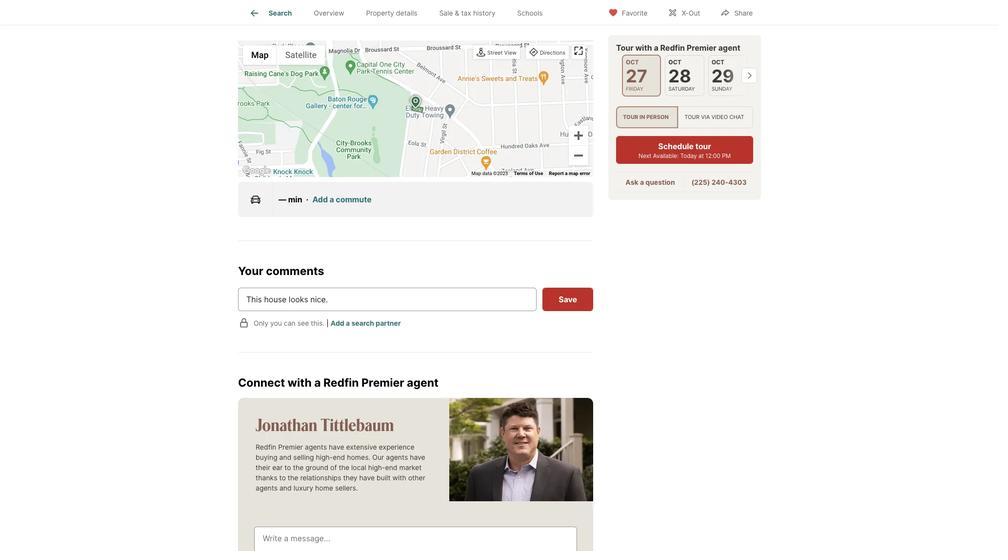 Task type: locate. For each thing, give the bounding box(es) containing it.
and up the 'ear'
[[279, 453, 291, 461]]

report
[[549, 171, 564, 176]]

—
[[279, 194, 286, 204]]

tour for tour in person
[[623, 114, 638, 121]]

tour left 'via'
[[685, 114, 700, 121]]

oct inside the oct 27 friday
[[626, 59, 639, 66]]

save button
[[543, 288, 593, 311]]

with inside "redfin premier agents have extensive experience buying and selling high-end homes. our agents have their ear to the ground of the local high-end market thanks to the relationships they have built with other agents and luxury home sellers."
[[393, 474, 406, 482]]

2 horizontal spatial oct
[[712, 59, 725, 66]]

0 vertical spatial high-
[[316, 453, 333, 461]]

27,
[[374, 8, 384, 17]]

2 vertical spatial with
[[393, 474, 406, 482]]

0 vertical spatial with
[[635, 43, 652, 53]]

1 horizontal spatial premier
[[362, 376, 404, 390]]

at down tour
[[699, 152, 704, 160]]

1 vertical spatial at
[[699, 152, 704, 160]]

next
[[639, 152, 652, 160]]

oct inside oct 28 saturday
[[669, 59, 682, 66]]

2 vertical spatial agents
[[256, 484, 278, 492]]

0 vertical spatial have
[[329, 443, 344, 451]]

·
[[306, 194, 309, 204]]

checked:
[[264, 8, 297, 17]]

1 horizontal spatial agent
[[718, 43, 741, 53]]

share button
[[713, 2, 761, 22]]

map for map
[[251, 50, 269, 60]]

(225) 240-4303
[[692, 178, 747, 186]]

1 vertical spatial agents
[[386, 453, 408, 461]]

Add a comment... text field
[[246, 294, 529, 306]]

at right "2023" on the top left of page
[[408, 8, 415, 17]]

the up 'luxury'
[[288, 474, 298, 482]]

1 horizontal spatial map
[[472, 171, 481, 176]]

end up built
[[385, 463, 397, 472]]

to down the 'ear'
[[279, 474, 286, 482]]

oct down tour with a redfin premier agent
[[669, 59, 682, 66]]

property details tab
[[355, 1, 428, 25]]

tab list
[[238, 0, 562, 25]]

gbrmls
[[487, 8, 520, 17]]

friday
[[626, 86, 643, 92]]

to right the 'ear'
[[285, 463, 291, 472]]

oct inside oct 29 sunday
[[712, 59, 725, 66]]

satellite button
[[277, 45, 325, 65]]

0 vertical spatial agent
[[718, 43, 741, 53]]

|
[[327, 319, 329, 327]]

save
[[559, 295, 577, 305]]

x-out button
[[660, 2, 709, 22]]

property
[[366, 9, 394, 17]]

with down market
[[393, 474, 406, 482]]

redfin left the search
[[238, 8, 262, 17]]

tour left in
[[623, 114, 638, 121]]

menu bar
[[243, 45, 325, 65]]

1 horizontal spatial oct
[[669, 59, 682, 66]]

street
[[487, 49, 503, 56]]

tour
[[616, 43, 634, 53], [623, 114, 638, 121], [685, 114, 700, 121]]

end left homes.
[[333, 453, 345, 461]]

oct
[[626, 59, 639, 66], [669, 59, 682, 66], [712, 59, 725, 66]]

high- up 'ground'
[[316, 453, 333, 461]]

28
[[669, 65, 691, 87]]

1 vertical spatial and
[[280, 484, 292, 492]]

3 oct from the left
[[712, 59, 725, 66]]

directions
[[540, 49, 566, 56]]

2 oct from the left
[[669, 59, 682, 66]]

premier for connect with a redfin premier agent
[[362, 376, 404, 390]]

built
[[377, 474, 391, 482]]

add right |
[[331, 319, 344, 327]]

redfin up buying
[[256, 443, 276, 451]]

redfin premier agents have extensive experience buying and selling high-end homes. our agents have their ear to the ground of the local high-end market thanks to the relationships they have built with other agents and luxury home sellers.
[[256, 443, 425, 492]]

with right connect
[[288, 376, 312, 390]]

high- down our
[[368, 463, 385, 472]]

with for tour
[[635, 43, 652, 53]]

1 vertical spatial with
[[288, 376, 312, 390]]

0 horizontal spatial high-
[[316, 453, 333, 461]]

premier up oct 28 saturday
[[687, 43, 717, 53]]

agents up selling
[[305, 443, 327, 451]]

2 horizontal spatial have
[[410, 453, 425, 461]]

a
[[654, 43, 659, 53], [565, 171, 568, 176], [640, 178, 644, 186], [330, 194, 334, 204], [346, 319, 350, 327], [314, 376, 321, 390]]

end
[[333, 453, 345, 461], [385, 463, 397, 472]]

None button
[[622, 55, 661, 97], [665, 55, 704, 96], [708, 55, 747, 96], [622, 55, 661, 97], [665, 55, 704, 96], [708, 55, 747, 96]]

list box
[[616, 107, 753, 128]]

to
[[285, 463, 291, 472], [279, 474, 286, 482]]

1 vertical spatial map
[[472, 171, 481, 176]]

oct up sunday
[[712, 59, 725, 66]]

min
[[288, 194, 302, 204]]

tour
[[696, 142, 711, 151]]

0 horizontal spatial with
[[288, 376, 312, 390]]

agents down the experience
[[386, 453, 408, 461]]

with up the oct 27 friday
[[635, 43, 652, 53]]

video
[[712, 114, 728, 121]]

list box containing tour in person
[[616, 107, 753, 128]]

oct 28 saturday
[[669, 59, 695, 92]]

0 vertical spatial at
[[408, 8, 415, 17]]

schedule
[[658, 142, 694, 151]]

jonathan tittlebaum
[[256, 413, 394, 435]]

redfin inside "redfin premier agents have extensive experience buying and selling high-end homes. our agents have their ear to the ground of the local high-end market thanks to the relationships they have built with other agents and luxury home sellers."
[[256, 443, 276, 451]]

1 horizontal spatial add
[[331, 319, 344, 327]]

have left extensive on the bottom left of the page
[[329, 443, 344, 451]]

1 oct from the left
[[626, 59, 639, 66]]

tour via video chat
[[685, 114, 744, 121]]

1 horizontal spatial at
[[699, 152, 704, 160]]

search
[[269, 9, 292, 17]]

premier up tittlebaum at the bottom left of page
[[362, 376, 404, 390]]

1 vertical spatial high-
[[368, 463, 385, 472]]

property details
[[366, 9, 417, 17]]

12:00
[[706, 152, 720, 160]]

2 vertical spatial premier
[[278, 443, 303, 451]]

240-
[[712, 178, 728, 186]]

0 vertical spatial map
[[251, 50, 269, 60]]

and
[[279, 453, 291, 461], [280, 484, 292, 492]]

1 horizontal spatial with
[[393, 474, 406, 482]]

1 horizontal spatial end
[[385, 463, 397, 472]]

see
[[297, 319, 309, 327]]

0 horizontal spatial agent
[[407, 376, 439, 390]]

add right ·
[[312, 194, 328, 204]]

0 vertical spatial and
[[279, 453, 291, 461]]

29
[[712, 65, 734, 87]]

1 vertical spatial of
[[330, 463, 337, 472]]

street view
[[487, 49, 517, 56]]

sale & tax history tab
[[428, 1, 506, 25]]

ear
[[272, 463, 283, 472]]

question
[[646, 178, 675, 186]]

map inside popup button
[[251, 50, 269, 60]]

the down selling
[[293, 463, 304, 472]]

0 horizontal spatial agents
[[256, 484, 278, 492]]

street view button
[[474, 46, 519, 59]]

1 horizontal spatial have
[[359, 474, 375, 482]]

2 horizontal spatial with
[[635, 43, 652, 53]]

1 horizontal spatial of
[[529, 171, 534, 176]]

#
[[522, 8, 527, 17]]

with
[[635, 43, 652, 53], [288, 376, 312, 390], [393, 474, 406, 482]]

map left data
[[472, 171, 481, 176]]

(225) 240-4303 link
[[692, 178, 747, 186]]

oct for 27
[[626, 59, 639, 66]]

0 horizontal spatial of
[[330, 463, 337, 472]]

Write a message... text field
[[263, 533, 569, 551]]

the
[[293, 463, 304, 472], [339, 463, 349, 472], [288, 474, 298, 482]]

have up market
[[410, 453, 425, 461]]

experience
[[379, 443, 415, 451]]

oct for 29
[[712, 59, 725, 66]]

premier
[[687, 43, 717, 53], [362, 376, 404, 390], [278, 443, 303, 451]]

report a map error link
[[549, 171, 590, 176]]

0 horizontal spatial oct
[[626, 59, 639, 66]]

have
[[329, 443, 344, 451], [410, 453, 425, 461], [359, 474, 375, 482]]

map left satellite 'popup button'
[[251, 50, 269, 60]]

oct up friday
[[626, 59, 639, 66]]

of up relationships
[[330, 463, 337, 472]]

1 vertical spatial agent
[[407, 376, 439, 390]]

1 vertical spatial add
[[331, 319, 344, 327]]

0 vertical spatial end
[[333, 453, 345, 461]]

market
[[399, 463, 422, 472]]

directions button
[[527, 46, 568, 59]]

premier up selling
[[278, 443, 303, 451]]

2 and from the top
[[280, 484, 292, 492]]

2023013385
[[527, 8, 574, 17]]

agents down thanks at the bottom of page
[[256, 484, 278, 492]]

agent
[[718, 43, 741, 53], [407, 376, 439, 390]]

home
[[315, 484, 333, 492]]

available:
[[653, 152, 679, 160]]

add
[[312, 194, 328, 204], [331, 319, 344, 327]]

only you can see this.
[[254, 319, 325, 327]]

0 vertical spatial agents
[[305, 443, 327, 451]]

2 vertical spatial have
[[359, 474, 375, 482]]

they
[[343, 474, 357, 482]]

details
[[396, 9, 417, 17]]

at
[[408, 8, 415, 17], [699, 152, 704, 160]]

1 vertical spatial end
[[385, 463, 397, 472]]

0 vertical spatial of
[[529, 171, 534, 176]]

&
[[455, 9, 459, 17]]

and left 'luxury'
[[280, 484, 292, 492]]

today
[[680, 152, 697, 160]]

0 horizontal spatial map
[[251, 50, 269, 60]]

ground
[[306, 463, 328, 472]]

0 horizontal spatial premier
[[278, 443, 303, 451]]

of left use
[[529, 171, 534, 176]]

premier for tour with a redfin premier agent
[[687, 43, 717, 53]]

2 horizontal spatial premier
[[687, 43, 717, 53]]

0 vertical spatial add
[[312, 194, 328, 204]]

tour up the oct 27 friday
[[616, 43, 634, 53]]

report a map error
[[549, 171, 590, 176]]

1 vertical spatial premier
[[362, 376, 404, 390]]

have down the "local"
[[359, 474, 375, 482]]

0 vertical spatial premier
[[687, 43, 717, 53]]



Task type: vqa. For each thing, say whether or not it's contained in the screenshot.
Terms of Use link
yes



Task type: describe. For each thing, give the bounding box(es) containing it.
sellers.
[[335, 484, 358, 492]]

1 vertical spatial have
[[410, 453, 425, 461]]

sunday
[[712, 86, 732, 92]]

©2023
[[493, 171, 508, 176]]

agent for tour with a redfin premier agent
[[718, 43, 741, 53]]

tax
[[461, 9, 471, 17]]

connect
[[238, 376, 285, 390]]

tittlebaum
[[321, 413, 394, 435]]

redfin up tittlebaum at the bottom left of page
[[323, 376, 359, 390]]

1 horizontal spatial agents
[[305, 443, 327, 451]]

add a search partner button
[[331, 319, 401, 327]]

comments
[[266, 264, 324, 278]]

connect with a redfin premier agent
[[238, 376, 439, 390]]

redfin up oct 28 saturday
[[660, 43, 685, 53]]

ask a question link
[[626, 178, 675, 186]]

tour for tour with a redfin premier agent
[[616, 43, 634, 53]]

of inside "redfin premier agents have extensive experience buying and selling high-end homes. our agents have their ear to the ground of the local high-end market thanks to the relationships they have built with other agents and luxury home sellers."
[[330, 463, 337, 472]]

menu bar containing map
[[243, 45, 325, 65]]

jonathan tittlebaum link
[[256, 413, 394, 435]]

x-
[[682, 9, 689, 17]]

27
[[626, 65, 648, 87]]

other
[[408, 474, 425, 482]]

0 horizontal spatial add
[[312, 194, 328, 204]]

at inside schedule tour next available: today at 12:00 pm
[[699, 152, 704, 160]]

overview
[[314, 9, 344, 17]]

0 vertical spatial to
[[285, 463, 291, 472]]

0 horizontal spatial have
[[329, 443, 344, 451]]

schools
[[517, 9, 543, 17]]

| add a search partner
[[327, 319, 401, 327]]

partner
[[376, 319, 401, 327]]

ask
[[626, 178, 639, 186]]

1 vertical spatial to
[[279, 474, 286, 482]]

map
[[569, 171, 579, 176]]

0 horizontal spatial at
[[408, 8, 415, 17]]

history
[[473, 9, 495, 17]]

map region
[[176, 0, 675, 208]]

homes.
[[347, 453, 371, 461]]

overview tab
[[303, 1, 355, 25]]

thanks
[[256, 474, 277, 482]]

tour with a redfin premier agent
[[616, 43, 741, 53]]

map data ©2023
[[472, 171, 508, 176]]

terms of use link
[[514, 171, 543, 176]]

redfin checked: 2 minutes ago (oct 27, 2023 at 9:46am) • source: gbrmls # 2023013385
[[238, 8, 574, 17]]

0 horizontal spatial end
[[333, 453, 345, 461]]

buying
[[256, 453, 277, 461]]

ask a question
[[626, 178, 675, 186]]

1 horizontal spatial high-
[[368, 463, 385, 472]]

source:
[[455, 8, 483, 17]]

premier inside "redfin premier agents have extensive experience buying and selling high-end homes. our agents have their ear to the ground of the local high-end market thanks to the relationships they have built with other agents and luxury home sellers."
[[278, 443, 303, 451]]

(225)
[[692, 178, 710, 186]]

jonathan
[[256, 413, 317, 435]]

share
[[734, 9, 753, 17]]

google image
[[241, 164, 273, 177]]

chat
[[730, 114, 744, 121]]

tour for tour via video chat
[[685, 114, 700, 121]]

tab list containing search
[[238, 0, 562, 25]]

2 horizontal spatial agents
[[386, 453, 408, 461]]

this.
[[311, 319, 325, 327]]

add a commute button
[[312, 193, 372, 205]]

data
[[482, 171, 492, 176]]

commute
[[336, 194, 372, 204]]

satellite
[[285, 50, 317, 60]]

oct for 28
[[669, 59, 682, 66]]

next image
[[742, 68, 757, 84]]

the up the they
[[339, 463, 349, 472]]

baton rouge redfin agentjonathan tittlebaum image
[[449, 398, 593, 502]]

extensive
[[346, 443, 377, 451]]

in
[[640, 114, 645, 121]]

error
[[580, 171, 590, 176]]

use
[[535, 171, 543, 176]]

selling
[[293, 453, 314, 461]]

9:46am)
[[417, 8, 448, 17]]

map for map data ©2023
[[472, 171, 481, 176]]

our
[[372, 453, 384, 461]]

•
[[450, 8, 454, 17]]

1 and from the top
[[279, 453, 291, 461]]

agent for connect with a redfin premier agent
[[407, 376, 439, 390]]

saturday
[[669, 86, 695, 92]]

relationships
[[300, 474, 341, 482]]

you
[[270, 319, 282, 327]]

with for connect
[[288, 376, 312, 390]]

oct 29 sunday
[[712, 59, 734, 92]]

favorite button
[[600, 2, 656, 22]]

schedule tour next available: today at 12:00 pm
[[639, 142, 731, 160]]

view
[[504, 49, 517, 56]]

out
[[689, 9, 700, 17]]

— min · add a commute
[[279, 194, 372, 204]]

can
[[284, 319, 296, 327]]

tour in person
[[623, 114, 669, 121]]

x-out
[[682, 9, 700, 17]]

minutes
[[306, 8, 337, 17]]

oct 27 friday
[[626, 59, 648, 92]]

map button
[[243, 45, 277, 65]]

ago
[[339, 8, 353, 17]]

favorite
[[622, 9, 648, 17]]

person
[[646, 114, 669, 121]]

schools tab
[[506, 1, 554, 25]]

sale & tax history
[[439, 9, 495, 17]]

2023
[[386, 8, 406, 17]]



